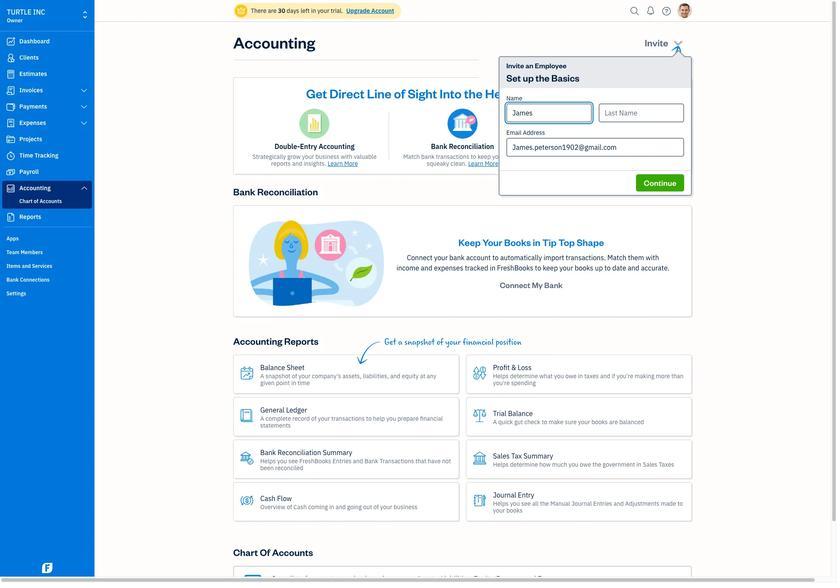 Task type: describe. For each thing, give the bounding box(es) containing it.
basics
[[552, 72, 580, 84]]

1 vertical spatial sales
[[643, 461, 658, 469]]

expenses
[[19, 119, 46, 127]]

owe inside "sales tax summary helps determine how much you owe the government in sales taxes"
[[580, 461, 591, 469]]

accounts right of
[[272, 547, 313, 559]]

your inside general ledger a complete record of your transactions to help you prepare financial statements
[[318, 415, 330, 423]]

of right line
[[394, 85, 405, 101]]

left
[[301, 7, 310, 15]]

bank up 'been'
[[260, 448, 276, 457]]

helps for profit & loss
[[493, 372, 509, 380]]

you inside general ledger a complete record of your transactions to help you prepare financial statements
[[387, 415, 396, 423]]

learn for entry
[[328, 160, 343, 168]]

more for bank reconciliation
[[485, 160, 499, 168]]

in right the left
[[311, 7, 316, 15]]

snapshot inside balance sheet a snapshot of your company's assets, liabilities, and equity at any given point in time
[[266, 372, 291, 380]]

help
[[373, 415, 385, 423]]

with inside connect your bank account to automatically import transactions. match them with income and expenses tracked in freshbooks to keep your books up to date and accurate.
[[646, 254, 659, 262]]

general ledger a complete record of your transactions to help you prepare financial statements
[[260, 406, 443, 430]]

upgrade account link
[[345, 7, 394, 15]]

tracked
[[465, 264, 489, 272]]

chevron large down image for invoices
[[80, 87, 88, 94]]

and inside strategically grow your business with valuable reports and insights.
[[292, 160, 302, 168]]

see inside journal entry helps you see all the manual journal entries and adjustments made to your books
[[522, 500, 531, 508]]

connect for your
[[407, 254, 433, 262]]

settings link
[[2, 287, 92, 300]]

going
[[347, 503, 362, 511]]

make
[[549, 418, 564, 426]]

account
[[372, 7, 394, 15]]

bank inside "main" element
[[6, 277, 19, 283]]

owner
[[7, 17, 23, 24]]

books
[[504, 236, 531, 248]]

account
[[466, 254, 491, 262]]

bank reconciliation summary helps you see freshbooks entries and bank transactions that have not been reconciled
[[260, 448, 451, 472]]

turtle
[[7, 8, 31, 16]]

loss
[[518, 363, 532, 372]]

and inside "profit & loss helps determine what you owe in taxes and if you're making more than you're spending"
[[601, 372, 611, 380]]

apps
[[6, 236, 19, 242]]

estimates
[[19, 70, 47, 78]]

chart of accounts
[[233, 547, 313, 559]]

books inside trial balance a quick gut check to make sure your books are balanced
[[592, 418, 608, 426]]

your inside balance sheet a snapshot of your company's assets, liabilities, and equity at any given point in time
[[299, 372, 311, 380]]

match inside connect your bank account to automatically import transactions. match them with income and expenses tracked in freshbooks to keep your books up to date and accurate.
[[608, 254, 627, 262]]

squeaky
[[427, 160, 449, 168]]

in inside cash flow overview of cash coming in and going out of your business
[[329, 503, 334, 511]]

main element
[[0, 0, 116, 577]]

your inside strategically grow your business with valuable reports and insights.
[[302, 153, 314, 161]]

entries inside bank reconciliation summary helps you see freshbooks entries and bank transactions that have not been reconciled
[[333, 458, 352, 465]]

inc
[[33, 8, 45, 16]]

items and services link
[[2, 260, 92, 272]]

expense image
[[6, 119, 16, 128]]

profit
[[493, 363, 510, 372]]

trial balance a quick gut check to make sure your books are balanced
[[493, 409, 644, 426]]

chart image
[[6, 184, 16, 193]]

income
[[397, 264, 419, 272]]

liabilities,
[[363, 372, 389, 380]]

bank left transactions
[[365, 458, 378, 465]]

helps for sales tax summary
[[493, 461, 509, 469]]

to inside trial balance a quick gut check to make sure your books are balanced
[[542, 418, 548, 426]]

learn more for bank reconciliation
[[469, 160, 499, 168]]

equity
[[402, 372, 419, 380]]

1 horizontal spatial reports
[[284, 335, 319, 347]]

in inside "profit & loss helps determine what you owe in taxes and if you're making more than you're spending"
[[578, 372, 583, 380]]

search image
[[628, 5, 642, 17]]

a
[[398, 338, 403, 348]]

1 horizontal spatial you're
[[617, 372, 634, 380]]

business inside cash flow overview of cash coming in and going out of your business
[[394, 503, 418, 511]]

overview
[[260, 503, 286, 511]]

more
[[656, 372, 670, 380]]

record
[[293, 415, 310, 423]]

flow
[[277, 494, 292, 503]]

much
[[552, 461, 568, 469]]

if
[[612, 372, 616, 380]]

you inside journal entry helps you see all the manual journal entries and adjustments made to your books
[[510, 500, 520, 508]]

match inside match bank transactions to keep your books squeaky clean.
[[403, 153, 420, 161]]

connect for my
[[500, 280, 531, 290]]

items and services
[[6, 263, 52, 269]]

gut
[[515, 418, 523, 426]]

financial inside general ledger a complete record of your transactions to help you prepare financial statements
[[420, 415, 443, 423]]

keep inside connect your bank account to automatically import transactions. match them with income and expenses tracked in freshbooks to keep your books up to date and accurate.
[[543, 264, 558, 272]]

chart of accounts image
[[245, 574, 262, 584]]

keep your books in tip top shape
[[459, 236, 604, 248]]

the inside the journal entries and chart of accounts create journal entries and edit accounts in the chart of accounts with
[[665, 153, 674, 161]]

your inside trial balance a quick gut check to make sure your books are balanced
[[578, 418, 590, 426]]

reconciliation inside bank reconciliation summary helps you see freshbooks entries and bank transactions that have not been reconciled
[[278, 448, 321, 457]]

owe inside "profit & loss helps determine what you owe in taxes and if you're making more than you're spending"
[[566, 372, 577, 380]]

journal right create
[[567, 153, 588, 161]]

&
[[512, 363, 516, 372]]

bank inside button
[[545, 280, 563, 290]]

report image
[[6, 213, 16, 222]]

clients
[[19, 54, 39, 61]]

chart inside 'link'
[[19, 198, 33, 205]]

crown image
[[237, 6, 246, 15]]

journal right manual
[[572, 500, 592, 508]]

chart of accounts link
[[4, 196, 90, 207]]

freshbooks inside bank reconciliation summary helps you see freshbooks entries and bank transactions that have not been reconciled
[[300, 458, 331, 465]]

freshbooks inside connect your bank account to automatically import transactions. match them with income and expenses tracked in freshbooks to keep your books up to date and accurate.
[[497, 264, 534, 272]]

to inside general ledger a complete record of your transactions to help you prepare financial statements
[[366, 415, 372, 423]]

a for trial balance
[[493, 418, 497, 426]]

summary for bank reconciliation summary
[[323, 448, 353, 457]]

connect your bank account to begin matching your bank transactions image
[[248, 220, 385, 307]]

the inside journal entry helps you see all the manual journal entries and adjustments made to your books
[[540, 500, 549, 508]]

accounts up "accounts"
[[642, 142, 671, 151]]

balance sheet a snapshot of your company's assets, liabilities, and equity at any given point in time
[[260, 363, 437, 387]]

connections
[[20, 277, 50, 283]]

estimate image
[[6, 70, 16, 79]]

Last Name text field
[[599, 104, 685, 122]]

of inside 'link'
[[34, 198, 38, 205]]

making
[[635, 372, 655, 380]]

adjustments
[[626, 500, 660, 508]]

invoice image
[[6, 86, 16, 95]]

to up my
[[535, 264, 542, 272]]

journal up create
[[551, 142, 575, 151]]

bank connections link
[[2, 273, 92, 286]]

connect my bank button
[[492, 277, 571, 294]]

to left date
[[605, 264, 611, 272]]

chevron large down image for accounting
[[80, 185, 88, 192]]

entry for double-
[[300, 142, 317, 151]]

the right into
[[464, 85, 483, 101]]

sheet
[[287, 363, 305, 372]]

shape
[[577, 236, 604, 248]]

and right income
[[421, 264, 433, 272]]

of down flow
[[287, 503, 292, 511]]

dashboard image
[[6, 37, 16, 46]]

connect my bank
[[500, 280, 563, 290]]

my
[[532, 280, 543, 290]]

business inside strategically grow your business with valuable reports and insights.
[[316, 153, 340, 161]]

how
[[540, 461, 551, 469]]

books inside journal entry helps you see all the manual journal entries and adjustments made to your books
[[507, 507, 523, 515]]

bank reconciliation image
[[448, 109, 478, 139]]

get for get direct line of sight into the health of your business
[[306, 85, 327, 101]]

team members link
[[2, 246, 92, 259]]

learn more for double-entry accounting
[[328, 160, 358, 168]]

that
[[416, 458, 427, 465]]

strategically grow your business with valuable reports and insights.
[[253, 153, 377, 168]]

statements
[[260, 422, 291, 430]]

payroll
[[19, 168, 39, 176]]

journal entries and chart of accounts image
[[596, 109, 626, 139]]

sure
[[565, 418, 577, 426]]

any
[[427, 372, 437, 380]]

import
[[544, 254, 565, 262]]

bank inside connect your bank account to automatically import transactions. match them with income and expenses tracked in freshbooks to keep your books up to date and accurate.
[[450, 254, 465, 262]]

an
[[526, 61, 534, 70]]

company's
[[312, 372, 341, 380]]

reports link
[[2, 210, 92, 225]]

see inside bank reconciliation summary helps you see freshbooks entries and bank transactions that have not been reconciled
[[289, 458, 298, 465]]

of up "accounts"
[[634, 142, 640, 151]]

invite button
[[637, 32, 692, 53]]

and left edit
[[609, 153, 620, 161]]

have
[[428, 458, 441, 465]]

match bank transactions to keep your books squeaky clean.
[[403, 153, 522, 168]]

taxes
[[659, 461, 675, 469]]

tip
[[543, 236, 557, 248]]

client image
[[6, 54, 16, 62]]

settings
[[6, 291, 26, 297]]

strategically
[[253, 153, 286, 161]]

date
[[613, 264, 627, 272]]

1 vertical spatial bank reconciliation
[[233, 186, 318, 198]]

and down the journal entries and chart of accounts image
[[601, 142, 613, 151]]

with inside the journal entries and chart of accounts create journal entries and edit accounts in the chart of accounts with
[[600, 160, 612, 168]]

of right create
[[567, 160, 572, 168]]

your inside journal entry helps you see all the manual journal entries and adjustments made to your books
[[493, 507, 505, 515]]

insights.
[[304, 160, 326, 168]]

and inside items and services link
[[22, 263, 31, 269]]

accounts inside chart of accounts 'link'
[[40, 198, 62, 205]]

determine for loss
[[510, 372, 538, 380]]

a for general ledger
[[260, 415, 264, 423]]

general
[[260, 406, 285, 415]]

sales tax summary helps determine how much you owe the government in sales taxes
[[493, 452, 675, 469]]

of
[[260, 547, 270, 559]]

0 vertical spatial reconciliation
[[449, 142, 494, 151]]

profit & loss helps determine what you owe in taxes and if you're making more than you're spending
[[493, 363, 684, 387]]

in inside the journal entries and chart of accounts create journal entries and edit accounts in the chart of accounts with
[[659, 153, 664, 161]]

chevrondown image
[[673, 37, 685, 49]]

tax
[[512, 452, 522, 461]]

chart left of
[[233, 547, 258, 559]]

learn for reconciliation
[[469, 160, 484, 168]]

books inside connect your bank account to automatically import transactions. match them with income and expenses tracked in freshbooks to keep your books up to date and accurate.
[[575, 264, 594, 272]]

you inside "profit & loss helps determine what you owe in taxes and if you're making more than you're spending"
[[554, 372, 564, 380]]

journal down tax
[[493, 491, 517, 500]]

0 vertical spatial cash
[[260, 494, 276, 503]]



Task type: vqa. For each thing, say whether or not it's contained in the screenshot.
'Start Timer'
no



Task type: locate. For each thing, give the bounding box(es) containing it.
1 vertical spatial chevron large down image
[[80, 185, 88, 192]]

a left the point
[[260, 372, 264, 380]]

helps inside journal entry helps you see all the manual journal entries and adjustments made to your books
[[493, 500, 509, 508]]

1 horizontal spatial snapshot
[[405, 338, 435, 348]]

freshbooks image
[[40, 563, 54, 574]]

books down email
[[506, 153, 522, 161]]

dashboard link
[[2, 34, 92, 49]]

timer image
[[6, 152, 16, 160]]

expenses link
[[2, 116, 92, 131]]

to right 'account'
[[493, 254, 499, 262]]

1 horizontal spatial bank
[[450, 254, 465, 262]]

2 horizontal spatial with
[[646, 254, 659, 262]]

chevron large down image
[[80, 120, 88, 127], [80, 185, 88, 192]]

transactions inside general ledger a complete record of your transactions to help you prepare financial statements
[[332, 415, 365, 423]]

you right help
[[387, 415, 396, 423]]

sales left tax
[[493, 452, 510, 461]]

0 horizontal spatial financial
[[420, 415, 443, 423]]

2 chevron large down image from the top
[[80, 185, 88, 192]]

sales left taxes
[[643, 461, 658, 469]]

reconciliation up match bank transactions to keep your books squeaky clean.
[[449, 142, 494, 151]]

entries left edit
[[589, 153, 608, 161]]

1 vertical spatial business
[[394, 503, 418, 511]]

journal
[[551, 142, 575, 151], [567, 153, 588, 161], [493, 491, 517, 500], [572, 500, 592, 508]]

0 vertical spatial sales
[[493, 452, 510, 461]]

First Name text field
[[507, 104, 592, 122]]

helps left all
[[493, 500, 509, 508]]

are left 30
[[268, 7, 277, 15]]

2 chevron large down image from the top
[[80, 104, 88, 110]]

determine down loss
[[510, 372, 538, 380]]

determine for summary
[[510, 461, 538, 469]]

cash left coming
[[294, 503, 307, 511]]

estimates link
[[2, 67, 92, 82]]

email address
[[507, 129, 545, 137]]

2 vertical spatial reconciliation
[[278, 448, 321, 457]]

in inside "sales tax summary helps determine how much you owe the government in sales taxes"
[[637, 461, 642, 469]]

to left make
[[542, 418, 548, 426]]

you left all
[[510, 500, 520, 508]]

0 vertical spatial balance
[[260, 363, 285, 372]]

prepare
[[398, 415, 419, 423]]

invite inside "dropdown button"
[[645, 37, 669, 49]]

clean.
[[451, 160, 467, 168]]

you inside bank reconciliation summary helps you see freshbooks entries and bank transactions that have not been reconciled
[[277, 458, 287, 465]]

money image
[[6, 168, 16, 177]]

chart up edit
[[615, 142, 632, 151]]

you inside "sales tax summary helps determine how much you owe the government in sales taxes"
[[569, 461, 579, 469]]

books inside match bank transactions to keep your books squeaky clean.
[[506, 153, 522, 161]]

1 vertical spatial match
[[608, 254, 627, 262]]

determine inside "sales tax summary helps determine how much you owe the government in sales taxes"
[[510, 461, 538, 469]]

address
[[523, 129, 545, 137]]

0 vertical spatial are
[[268, 7, 277, 15]]

0 vertical spatial bank
[[422, 153, 435, 161]]

in right coming
[[329, 503, 334, 511]]

1 vertical spatial bank
[[450, 254, 465, 262]]

notifications image
[[644, 2, 658, 19]]

turtle inc owner
[[7, 8, 45, 24]]

bank inside match bank transactions to keep your books squeaky clean.
[[422, 153, 435, 161]]

complete
[[266, 415, 291, 423]]

manual
[[551, 500, 570, 508]]

0 vertical spatial bank reconciliation
[[431, 142, 494, 151]]

made
[[661, 500, 677, 508]]

connect your bank account to automatically import transactions. match them with income and expenses tracked in freshbooks to keep your books up to date and accurate.
[[397, 254, 670, 272]]

1 chevron large down image from the top
[[80, 87, 88, 94]]

and
[[601, 142, 613, 151], [609, 153, 620, 161], [292, 160, 302, 168], [22, 263, 31, 269], [421, 264, 433, 272], [628, 264, 640, 272], [390, 372, 401, 380], [601, 372, 611, 380], [353, 458, 363, 465], [614, 500, 624, 508], [336, 503, 346, 511]]

summary for sales tax summary
[[524, 452, 553, 461]]

0 horizontal spatial learn
[[328, 160, 343, 168]]

of right out
[[374, 503, 379, 511]]

invite an employee set up the basics
[[507, 61, 580, 84]]

1 vertical spatial keep
[[543, 264, 558, 272]]

0 vertical spatial up
[[523, 72, 534, 84]]

sales
[[493, 452, 510, 461], [643, 461, 658, 469]]

2 learn more from the left
[[469, 160, 499, 168]]

with down enter an email address text field
[[600, 160, 612, 168]]

books left all
[[507, 507, 523, 515]]

chevron large down image for payments
[[80, 104, 88, 110]]

edit
[[621, 153, 631, 161]]

bank up expenses at the right
[[450, 254, 465, 262]]

been
[[260, 464, 274, 472]]

1 vertical spatial connect
[[500, 280, 531, 290]]

1 vertical spatial transactions
[[332, 415, 365, 423]]

of inside balance sheet a snapshot of your company's assets, liabilities, and equity at any given point in time
[[292, 372, 297, 380]]

direct
[[330, 85, 365, 101]]

days
[[287, 7, 299, 15]]

email
[[507, 129, 522, 137]]

0 horizontal spatial connect
[[407, 254, 433, 262]]

expenses
[[434, 264, 464, 272]]

0 horizontal spatial you're
[[493, 379, 510, 387]]

chevron large down image down estimates link
[[80, 87, 88, 94]]

tracking
[[35, 152, 58, 159]]

and inside cash flow overview of cash coming in and going out of your business
[[336, 503, 346, 511]]

to inside journal entry helps you see all the manual journal entries and adjustments made to your books
[[678, 500, 683, 508]]

projects link
[[2, 132, 92, 147]]

bank down strategically
[[233, 186, 256, 198]]

of down "sheet"
[[292, 372, 297, 380]]

summary down general ledger a complete record of your transactions to help you prepare financial statements
[[323, 448, 353, 457]]

team
[[6, 249, 19, 256]]

0 vertical spatial match
[[403, 153, 420, 161]]

transactions.
[[566, 254, 606, 262]]

of right record on the bottom left
[[311, 415, 317, 423]]

time tracking
[[19, 152, 58, 159]]

0 vertical spatial keep
[[478, 153, 491, 161]]

1 horizontal spatial invite
[[645, 37, 669, 49]]

at
[[420, 372, 426, 380]]

name
[[507, 95, 523, 102]]

accounts
[[633, 153, 657, 161]]

1 vertical spatial determine
[[510, 461, 538, 469]]

0 vertical spatial snapshot
[[405, 338, 435, 348]]

entry for journal
[[518, 491, 535, 500]]

your inside cash flow overview of cash coming in and going out of your business
[[380, 503, 392, 511]]

business down double-entry accounting
[[316, 153, 340, 161]]

invoices
[[19, 86, 43, 94]]

in inside connect your bank account to automatically import transactions. match them with income and expenses tracked in freshbooks to keep your books up to date and accurate.
[[490, 264, 496, 272]]

connect inside button
[[500, 280, 531, 290]]

1 horizontal spatial entry
[[518, 491, 535, 500]]

cash up overview
[[260, 494, 276, 503]]

helps down statements
[[260, 458, 276, 465]]

with up accurate.
[[646, 254, 659, 262]]

1 vertical spatial financial
[[420, 415, 443, 423]]

the inside "sales tax summary helps determine how much you owe the government in sales taxes"
[[593, 461, 602, 469]]

time
[[298, 379, 310, 387]]

you right 'been'
[[277, 458, 287, 465]]

1 vertical spatial reports
[[284, 335, 319, 347]]

of right 'a'
[[437, 338, 444, 348]]

bank down items at the top left
[[6, 277, 19, 283]]

0 vertical spatial get
[[306, 85, 327, 101]]

0 horizontal spatial balance
[[260, 363, 285, 372]]

1 vertical spatial cash
[[294, 503, 307, 511]]

1 horizontal spatial bank reconciliation
[[431, 142, 494, 151]]

chevron large down image inside invoices link
[[80, 87, 88, 94]]

payments link
[[2, 99, 92, 115]]

a inside balance sheet a snapshot of your company's assets, liabilities, and equity at any given point in time
[[260, 372, 264, 380]]

0 horizontal spatial transactions
[[332, 415, 365, 423]]

transactions inside match bank transactions to keep your books squeaky clean.
[[436, 153, 470, 161]]

cash flow overview of cash coming in and going out of your business
[[260, 494, 418, 511]]

financial left position
[[463, 338, 494, 348]]

helps inside "sales tax summary helps determine how much you owe the government in sales taxes"
[[493, 461, 509, 469]]

and inside journal entry helps you see all the manual journal entries and adjustments made to your books
[[614, 500, 624, 508]]

0 vertical spatial see
[[289, 458, 298, 465]]

in right government
[[637, 461, 642, 469]]

1 determine from the top
[[510, 372, 538, 380]]

1 more from the left
[[344, 160, 358, 168]]

chart down accounting link
[[19, 198, 33, 205]]

continue button
[[637, 174, 685, 192]]

balance up given
[[260, 363, 285, 372]]

bank up 'squeaky'
[[431, 142, 448, 151]]

and left adjustments
[[614, 500, 624, 508]]

to right the made
[[678, 500, 683, 508]]

0 vertical spatial determine
[[510, 372, 538, 380]]

learn more right the clean. at the top of the page
[[469, 160, 499, 168]]

0 horizontal spatial with
[[341, 153, 353, 161]]

with
[[341, 153, 353, 161], [600, 160, 612, 168], [646, 254, 659, 262]]

entries down the journal entries and chart of accounts image
[[577, 142, 599, 151]]

1 vertical spatial freshbooks
[[300, 458, 331, 465]]

accounting link
[[2, 181, 92, 196]]

books right sure
[[592, 418, 608, 426]]

with inside strategically grow your business with valuable reports and insights.
[[341, 153, 353, 161]]

0 vertical spatial transactions
[[436, 153, 470, 161]]

health
[[485, 85, 523, 101]]

summary inside "sales tax summary helps determine how much you owe the government in sales taxes"
[[524, 452, 553, 461]]

to inside match bank transactions to keep your books squeaky clean.
[[471, 153, 477, 161]]

of inside general ledger a complete record of your transactions to help you prepare financial statements
[[311, 415, 317, 423]]

1 horizontal spatial owe
[[580, 461, 591, 469]]

payment image
[[6, 103, 16, 111]]

1 vertical spatial your
[[483, 236, 503, 248]]

in right "accounts"
[[659, 153, 664, 161]]

1 horizontal spatial are
[[610, 418, 618, 426]]

the right "accounts"
[[665, 153, 674, 161]]

Enter an email address text field
[[507, 138, 685, 157]]

connect up income
[[407, 254, 433, 262]]

determine inside "profit & loss helps determine what you owe in taxes and if you're making more than you're spending"
[[510, 372, 538, 380]]

payroll link
[[2, 165, 92, 180]]

1 horizontal spatial your
[[539, 85, 566, 101]]

1 horizontal spatial up
[[595, 264, 603, 272]]

business
[[568, 85, 619, 101]]

invoices link
[[2, 83, 92, 98]]

0 horizontal spatial cash
[[260, 494, 276, 503]]

0 vertical spatial entry
[[300, 142, 317, 151]]

your
[[539, 85, 566, 101], [483, 236, 503, 248]]

and left going
[[336, 503, 346, 511]]

1 horizontal spatial learn more
[[469, 160, 499, 168]]

match left 'squeaky'
[[403, 153, 420, 161]]

0 horizontal spatial learn more
[[328, 160, 358, 168]]

chart down enter an email address text field
[[551, 160, 565, 168]]

0 vertical spatial your
[[539, 85, 566, 101]]

1 vertical spatial chevron large down image
[[80, 104, 88, 110]]

30
[[278, 7, 285, 15]]

accounts down accounting link
[[40, 198, 62, 205]]

entry inside journal entry helps you see all the manual journal entries and adjustments made to your books
[[518, 491, 535, 500]]

helps
[[493, 372, 509, 380], [260, 458, 276, 465], [493, 461, 509, 469], [493, 500, 509, 508]]

bank right my
[[545, 280, 563, 290]]

invite inside invite an employee set up the basics
[[507, 61, 524, 70]]

0 horizontal spatial summary
[[323, 448, 353, 457]]

learn right insights.
[[328, 160, 343, 168]]

invite for invite an employee set up the basics
[[507, 61, 524, 70]]

2 more from the left
[[485, 160, 499, 168]]

in left the taxes
[[578, 372, 583, 380]]

bank left the clean. at the top of the page
[[422, 153, 435, 161]]

more right insights.
[[344, 160, 358, 168]]

you're right if
[[617, 372, 634, 380]]

2 determine from the top
[[510, 461, 538, 469]]

entries left adjustments
[[594, 500, 613, 508]]

0 horizontal spatial see
[[289, 458, 298, 465]]

bank connections
[[6, 277, 50, 283]]

connect inside connect your bank account to automatically import transactions. match them with income and expenses tracked in freshbooks to keep your books up to date and accurate.
[[407, 254, 433, 262]]

entries inside journal entry helps you see all the manual journal entries and adjustments made to your books
[[594, 500, 613, 508]]

not
[[442, 458, 451, 465]]

business right out
[[394, 503, 418, 511]]

to left help
[[366, 415, 372, 423]]

summary up how at bottom
[[524, 452, 553, 461]]

are inside trial balance a quick gut check to make sure your books are balanced
[[610, 418, 618, 426]]

what
[[540, 372, 553, 380]]

invite for invite
[[645, 37, 669, 49]]

0 vertical spatial connect
[[407, 254, 433, 262]]

dashboard
[[19, 37, 50, 45]]

and inside balance sheet a snapshot of your company's assets, liabilities, and equity at any given point in time
[[390, 372, 401, 380]]

more
[[344, 160, 358, 168], [485, 160, 499, 168]]

and inside bank reconciliation summary helps you see freshbooks entries and bank transactions that have not been reconciled
[[353, 458, 363, 465]]

snapshot right 'a'
[[405, 338, 435, 348]]

0 vertical spatial chevron large down image
[[80, 87, 88, 94]]

a for balance sheet
[[260, 372, 264, 380]]

0 horizontal spatial reports
[[19, 213, 41, 221]]

your up 'account'
[[483, 236, 503, 248]]

reconciliation up reconciled
[[278, 448, 321, 457]]

reconciliation
[[449, 142, 494, 151], [257, 186, 318, 198], [278, 448, 321, 457]]

1 vertical spatial get
[[385, 338, 396, 348]]

with left valuable
[[341, 153, 353, 161]]

helps inside "profit & loss helps determine what you owe in taxes and if you're making more than you're spending"
[[493, 372, 509, 380]]

up inside invite an employee set up the basics
[[523, 72, 534, 84]]

and down them
[[628, 264, 640, 272]]

0 horizontal spatial more
[[344, 160, 358, 168]]

you're down profit
[[493, 379, 510, 387]]

1 horizontal spatial financial
[[463, 338, 494, 348]]

summary inside bank reconciliation summary helps you see freshbooks entries and bank transactions that have not been reconciled
[[323, 448, 353, 457]]

time tracking link
[[2, 148, 92, 164]]

trial.
[[331, 7, 343, 15]]

0 horizontal spatial are
[[268, 7, 277, 15]]

the inside invite an employee set up the basics
[[536, 72, 550, 84]]

chevron large down image inside payments link
[[80, 104, 88, 110]]

balanced
[[620, 418, 644, 426]]

0 horizontal spatial keep
[[478, 153, 491, 161]]

in inside balance sheet a snapshot of your company's assets, liabilities, and equity at any given point in time
[[291, 379, 296, 387]]

1 horizontal spatial freshbooks
[[497, 264, 534, 272]]

and left if
[[601, 372, 611, 380]]

reports
[[271, 160, 291, 168]]

transactions
[[380, 458, 414, 465]]

there are 30 days left in your trial. upgrade account
[[251, 7, 394, 15]]

continue
[[644, 178, 677, 188]]

reports up "sheet"
[[284, 335, 319, 347]]

spending
[[511, 379, 536, 387]]

go to help image
[[660, 5, 674, 17]]

1 horizontal spatial business
[[394, 503, 418, 511]]

get left 'a'
[[385, 338, 396, 348]]

project image
[[6, 135, 16, 144]]

1 vertical spatial are
[[610, 418, 618, 426]]

double-entry accounting image
[[300, 109, 330, 139]]

a inside trial balance a quick gut check to make sure your books are balanced
[[493, 418, 497, 426]]

reports inside "main" element
[[19, 213, 41, 221]]

of right name
[[526, 85, 537, 101]]

services
[[32, 263, 52, 269]]

0 horizontal spatial sales
[[493, 452, 510, 461]]

1 learn from the left
[[328, 160, 343, 168]]

upgrade
[[346, 7, 370, 15]]

you're
[[617, 372, 634, 380], [493, 379, 510, 387]]

determine down tax
[[510, 461, 538, 469]]

a inside general ledger a complete record of your transactions to help you prepare financial statements
[[260, 415, 264, 423]]

them
[[628, 254, 645, 262]]

keep inside match bank transactions to keep your books squeaky clean.
[[478, 153, 491, 161]]

up
[[523, 72, 534, 84], [595, 264, 603, 272]]

0 horizontal spatial invite
[[507, 61, 524, 70]]

1 vertical spatial balance
[[508, 409, 533, 418]]

1 horizontal spatial with
[[600, 160, 612, 168]]

you right what
[[554, 372, 564, 380]]

quick
[[499, 418, 513, 426]]

journal entries and chart of accounts create journal entries and edit accounts in the chart of accounts with
[[548, 142, 674, 168]]

invite left chevrondown icon
[[645, 37, 669, 49]]

connect left my
[[500, 280, 531, 290]]

in right tracked
[[490, 264, 496, 272]]

in left tip
[[533, 236, 541, 248]]

get
[[306, 85, 327, 101], [385, 338, 396, 348]]

1 vertical spatial owe
[[580, 461, 591, 469]]

members
[[21, 249, 43, 256]]

1 horizontal spatial get
[[385, 338, 396, 348]]

snapshot
[[405, 338, 435, 348], [266, 372, 291, 380]]

0 horizontal spatial bank reconciliation
[[233, 186, 318, 198]]

0 horizontal spatial your
[[483, 236, 503, 248]]

chevron large down image for expenses
[[80, 120, 88, 127]]

more for double-entry accounting
[[344, 160, 358, 168]]

1 horizontal spatial see
[[522, 500, 531, 508]]

close image
[[676, 83, 686, 93]]

and right "reports"
[[292, 160, 302, 168]]

1 horizontal spatial keep
[[543, 264, 558, 272]]

learn right the clean. at the top of the page
[[469, 160, 484, 168]]

accounting inside "main" element
[[19, 184, 51, 192]]

0 horizontal spatial get
[[306, 85, 327, 101]]

helps down quick
[[493, 461, 509, 469]]

balance up gut in the right bottom of the page
[[508, 409, 533, 418]]

chevron large down image up chart of accounts 'link'
[[80, 185, 88, 192]]

0 vertical spatial invite
[[645, 37, 669, 49]]

reconciled
[[275, 464, 304, 472]]

than
[[672, 372, 684, 380]]

up inside connect your bank account to automatically import transactions. match them with income and expenses tracked in freshbooks to keep your books up to date and accurate.
[[595, 264, 603, 272]]

more right the clean. at the top of the page
[[485, 160, 499, 168]]

team members
[[6, 249, 43, 256]]

learn
[[328, 160, 343, 168], [469, 160, 484, 168]]

0 vertical spatial freshbooks
[[497, 264, 534, 272]]

1 learn more from the left
[[328, 160, 358, 168]]

keep down import
[[543, 264, 558, 272]]

0 vertical spatial business
[[316, 153, 340, 161]]

get for get a snapshot of your financial position
[[385, 338, 396, 348]]

keep
[[459, 236, 481, 248]]

a down general
[[260, 415, 264, 423]]

1 horizontal spatial learn
[[469, 160, 484, 168]]

1 horizontal spatial cash
[[294, 503, 307, 511]]

invite up set
[[507, 61, 524, 70]]

a down trial
[[493, 418, 497, 426]]

accounts down enter an email address text field
[[573, 160, 599, 168]]

1 horizontal spatial sales
[[643, 461, 658, 469]]

entry up all
[[518, 491, 535, 500]]

bank
[[431, 142, 448, 151], [233, 186, 256, 198], [6, 277, 19, 283], [545, 280, 563, 290], [260, 448, 276, 457], [365, 458, 378, 465]]

0 horizontal spatial up
[[523, 72, 534, 84]]

chevron large down image up expenses link
[[80, 104, 88, 110]]

1 vertical spatial see
[[522, 500, 531, 508]]

balance inside balance sheet a snapshot of your company's assets, liabilities, and equity at any given point in time
[[260, 363, 285, 372]]

entries
[[577, 142, 599, 151], [589, 153, 608, 161], [333, 458, 352, 465], [594, 500, 613, 508]]

1 vertical spatial up
[[595, 264, 603, 272]]

balance inside trial balance a quick gut check to make sure your books are balanced
[[508, 409, 533, 418]]

0 horizontal spatial business
[[316, 153, 340, 161]]

given
[[260, 379, 275, 387]]

your inside match bank transactions to keep your books squeaky clean.
[[493, 153, 505, 161]]

1 chevron large down image from the top
[[80, 120, 88, 127]]

0 horizontal spatial owe
[[566, 372, 577, 380]]

apps link
[[2, 232, 92, 245]]

0 vertical spatial reports
[[19, 213, 41, 221]]

top
[[559, 236, 575, 248]]

0 horizontal spatial match
[[403, 153, 420, 161]]

reconciliation down "reports"
[[257, 186, 318, 198]]

1 horizontal spatial match
[[608, 254, 627, 262]]

helps inside bank reconciliation summary helps you see freshbooks entries and bank transactions that have not been reconciled
[[260, 458, 276, 465]]

0 horizontal spatial entry
[[300, 142, 317, 151]]

chevron large down image inside expenses link
[[80, 120, 88, 127]]

get direct line of sight into the health of your business
[[306, 85, 619, 101]]

1 horizontal spatial balance
[[508, 409, 533, 418]]

1 vertical spatial reconciliation
[[257, 186, 318, 198]]

1 horizontal spatial transactions
[[436, 153, 470, 161]]

chevron large down image
[[80, 87, 88, 94], [80, 104, 88, 110]]

0 vertical spatial chevron large down image
[[80, 120, 88, 127]]

1 horizontal spatial more
[[485, 160, 499, 168]]

keep right the clean. at the top of the page
[[478, 153, 491, 161]]

2 learn from the left
[[469, 160, 484, 168]]

helps for bank reconciliation summary
[[260, 458, 276, 465]]

to right the clean. at the top of the page
[[471, 153, 477, 161]]



